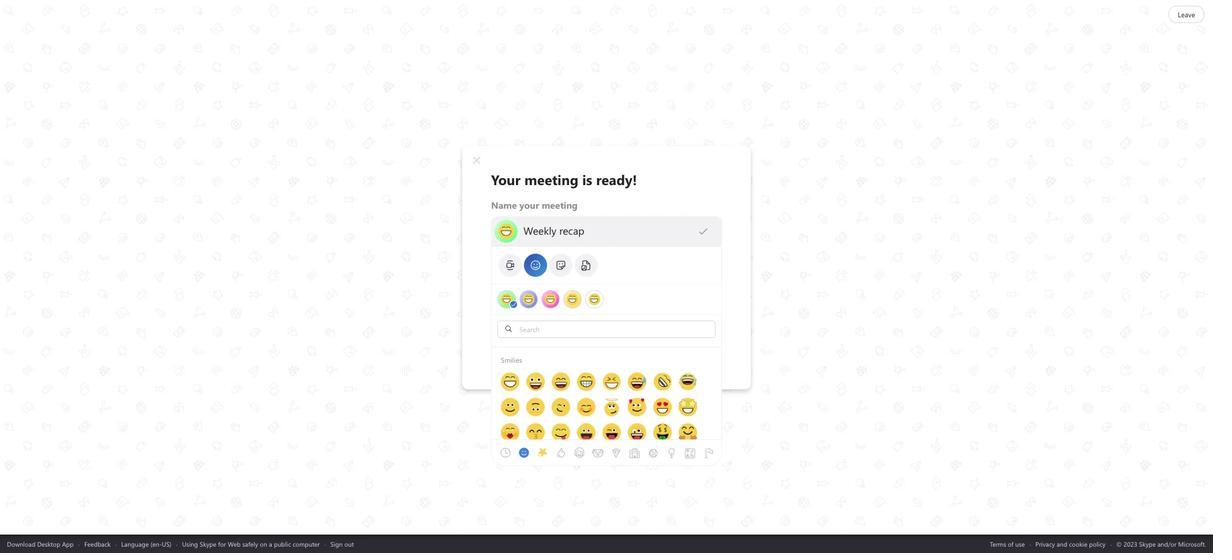 Task type: vqa. For each thing, say whether or not it's contained in the screenshot.
Type a meeting name (optional) text box
yes



Task type: locate. For each thing, give the bounding box(es) containing it.
Type a meeting name (optional) text field
[[523, 224, 698, 238]]

use
[[1016, 540, 1026, 549]]

download
[[7, 540, 35, 549]]

terms of use
[[990, 540, 1026, 549]]

cookie
[[1070, 540, 1088, 549]]

1 vertical spatial tab list
[[497, 424, 755, 482]]

using skype for web safely on a public computer
[[182, 540, 320, 549]]

and
[[1057, 540, 1068, 549]]

a
[[269, 540, 272, 549]]

skype
[[200, 540, 217, 549]]

privacy and cookie policy
[[1036, 540, 1106, 549]]

computer
[[293, 540, 320, 549]]

tab list
[[498, 253, 713, 278], [497, 424, 755, 482]]

sign out
[[331, 540, 354, 549]]

app
[[62, 540, 74, 549]]

safely
[[242, 540, 258, 549]]

download desktop app link
[[7, 540, 74, 549]]

language (en-us) link
[[121, 540, 172, 549]]



Task type: describe. For each thing, give the bounding box(es) containing it.
0 vertical spatial tab list
[[498, 253, 713, 278]]

of
[[1009, 540, 1014, 549]]

terms of use link
[[990, 540, 1026, 549]]

language (en-us)
[[121, 540, 172, 549]]

sign out link
[[331, 540, 354, 549]]

(en-
[[151, 540, 162, 549]]

feedback link
[[84, 540, 111, 549]]

privacy
[[1036, 540, 1056, 549]]

public
[[274, 540, 291, 549]]

language
[[121, 540, 149, 549]]

using
[[182, 540, 198, 549]]

us)
[[162, 540, 172, 549]]

for
[[218, 540, 226, 549]]

Search text field
[[517, 324, 713, 335]]

policy
[[1090, 540, 1106, 549]]

download desktop app
[[7, 540, 74, 549]]

feedback
[[84, 540, 111, 549]]

on
[[260, 540, 267, 549]]

privacy and cookie policy link
[[1036, 540, 1106, 549]]

out
[[345, 540, 354, 549]]

web
[[228, 540, 241, 549]]

using skype for web safely on a public computer link
[[182, 540, 320, 549]]

sign
[[331, 540, 343, 549]]

desktop
[[37, 540, 60, 549]]

terms
[[990, 540, 1007, 549]]



